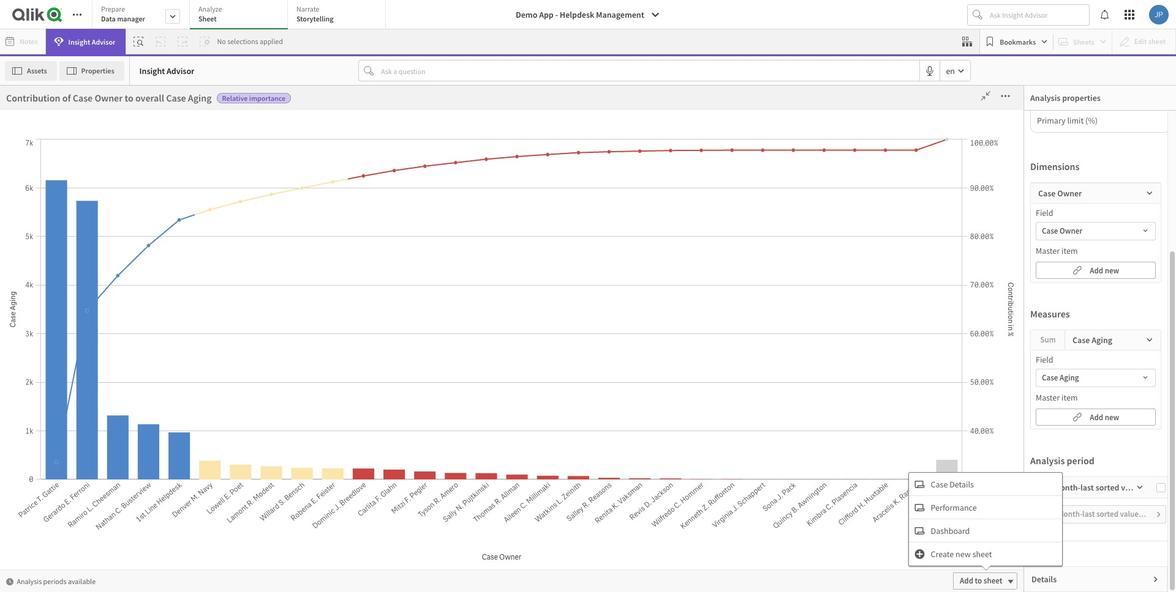 Task type: locate. For each thing, give the bounding box(es) containing it.
is down deselect field image
[[562, 188, 569, 200]]

analysis left the period
[[1030, 455, 1065, 467]]

1 vertical spatial date
[[118, 264, 134, 275]]

open inside open cases vs duration * bubble size represents number of high priority open cases
[[6, 179, 30, 192]]

timetable inside 'menu item'
[[88, 436, 124, 447]]

priority for 72
[[150, 86, 229, 117]]

field
[[1036, 208, 1053, 219], [1036, 355, 1053, 366]]

1 vertical spatial yearmonth-
[[1043, 510, 1082, 520]]

1 horizontal spatial type
[[592, 179, 613, 192]]

sum button
[[1031, 331, 1065, 350]]

1 master item from the top
[[1036, 246, 1078, 257]]

sheet up case details
[[954, 445, 973, 456]]

timetable up case timetable rank
[[88, 411, 124, 422]]

1 fields button from the left
[[0, 86, 62, 124]]

cases inside menu item
[[69, 509, 90, 520]]

properties button
[[59, 61, 124, 81]]

1 vertical spatial item
[[1061, 393, 1078, 404]]

advisor
[[92, 37, 115, 46], [167, 65, 194, 76]]

1 vertical spatial contribution
[[211, 188, 265, 200]]

manager
[[117, 14, 145, 23]]

closed up "count"
[[88, 215, 112, 226]]

performance
[[931, 503, 977, 514]]

sheet
[[954, 445, 973, 456], [972, 549, 992, 560], [984, 576, 1002, 587]]

0 horizontal spatial contribution
[[6, 92, 60, 104]]

case is closed up "totals" element
[[755, 236, 780, 257]]

0 vertical spatial link image
[[1072, 263, 1082, 278]]

cases
[[234, 86, 298, 117], [639, 86, 703, 117], [1006, 86, 1070, 117], [32, 179, 58, 192], [516, 179, 542, 192], [83, 463, 110, 476], [69, 509, 90, 520]]

1 vertical spatial link image
[[1072, 410, 1082, 425]]

case owner. press space to sort on this column. element
[[811, 234, 896, 260]]

cases open/closed
[[69, 509, 138, 520]]

case aging up 18364.641273148
[[953, 246, 992, 257]]

contribution of case owner to overall case aging for auto-analysis
[[6, 92, 212, 104]]

timetable down case timetable button at the left of page
[[88, 436, 124, 447]]

1 horizontal spatial of
[[137, 192, 145, 204]]

case aging button down sum button
[[1036, 370, 1155, 387]]

date for case closed date
[[114, 215, 131, 226]]

case duration time menu item
[[63, 282, 175, 307]]

yearmonth- down yearmonth-last sorted values
[[1043, 510, 1082, 520]]

0 vertical spatial duration
[[72, 179, 111, 192]]

values for yearmonth-last sorted values
[[1121, 483, 1145, 494]]

contribution of case owner to overall case aging
[[6, 92, 212, 104], [211, 188, 416, 200]]

case aging button
[[63, 191, 151, 202], [1036, 370, 1155, 387]]

1 vertical spatial case aging button
[[1036, 370, 1155, 387]]

owner inside menu item
[[88, 338, 112, 349]]

time down case created date menu item
[[121, 289, 139, 300]]

items
[[34, 148, 51, 157]]

low priority cases 203
[[871, 86, 1070, 173]]

case aging menu item
[[63, 184, 175, 209]]

0 vertical spatial field
[[1036, 208, 1053, 219]]

tab list
[[92, 0, 390, 31]]

rank
[[126, 436, 144, 447]]

contribution for auto-analysis
[[6, 92, 60, 104]]

1 horizontal spatial details
[[1031, 575, 1057, 586]]

1 vertical spatial sheet
[[972, 549, 992, 560]]

menu
[[63, 135, 184, 593]]

type right record
[[115, 387, 132, 398]]

case closed date button
[[63, 215, 151, 226]]

advisor up auto-
[[167, 65, 194, 76]]

case inside menu item
[[69, 362, 86, 373]]

0 horizontal spatial of
[[62, 92, 71, 104]]

represents
[[59, 192, 102, 204]]

auto-analysis
[[194, 99, 251, 111]]

tab list containing prepare
[[92, 0, 390, 31]]

add new button
[[1036, 262, 1156, 279], [1036, 409, 1156, 426]]

0 vertical spatial contribution of case owner to overall case aging
[[6, 92, 212, 104]]

type inside case record type menu item
[[115, 387, 132, 398]]

analysis
[[217, 99, 251, 111]]

add to sheet down create new sheet
[[960, 576, 1002, 587]]

to
[[125, 92, 133, 104], [329, 188, 338, 200], [945, 445, 953, 456], [975, 576, 982, 587]]

0 vertical spatial sorted
[[1096, 483, 1119, 494]]

1 vertical spatial add new button
[[1036, 409, 1156, 426]]

over
[[111, 463, 133, 476]]

Ask Insight Advisor text field
[[987, 5, 1089, 25]]

0 vertical spatial true
[[755, 278, 770, 289]]

time inside "menu item"
[[121, 289, 139, 300]]

owner inside "button"
[[1060, 226, 1082, 236]]

1 vertical spatial values
[[1120, 510, 1142, 520]]

duration
[[72, 179, 111, 192], [88, 289, 119, 300]]

link image for case owner
[[1072, 263, 1082, 278]]

case aging button up the case closed date button
[[63, 191, 151, 202]]

0 horizontal spatial details
[[950, 479, 974, 490]]

is down case duration time
[[88, 313, 94, 324]]

insight
[[68, 37, 90, 46], [139, 65, 165, 76]]

is left press space to open search dialog box for [case is closed] column. element
[[773, 236, 780, 247]]

analysis up primary
[[1030, 92, 1060, 104]]

medium
[[464, 86, 550, 117]]

case aging down sum button
[[1042, 373, 1079, 383]]

demo app - helpdesk management
[[516, 9, 644, 20]]

0 vertical spatial c.
[[840, 278, 848, 289]]

1 vertical spatial case is closed
[[69, 313, 120, 324]]

casenumber button
[[63, 485, 151, 496]]

insight up properties button
[[68, 37, 90, 46]]

insight inside 'dropdown button'
[[68, 37, 90, 46]]

0 vertical spatial contribution
[[6, 92, 60, 104]]

sorted down yearmonth-last sorted values
[[1096, 510, 1118, 520]]

1 vertical spatial analysis
[[1030, 455, 1065, 467]]

2 vertical spatial is
[[88, 313, 94, 324]]

sheet right create on the bottom
[[972, 549, 992, 560]]

prepare data manager
[[101, 4, 145, 23]]

0 vertical spatial time
[[121, 289, 139, 300]]

3 true from the top
[[755, 377, 770, 387]]

assets
[[27, 66, 47, 75]]

time right over
[[135, 463, 157, 476]]

0 horizontal spatial small image
[[6, 579, 13, 586]]

management
[[596, 9, 644, 20]]

casenumber menu item
[[63, 478, 175, 503]]

of down properties button
[[62, 92, 71, 104]]

small image
[[1146, 190, 1153, 197], [1146, 337, 1153, 344], [1136, 485, 1144, 492], [1152, 576, 1160, 584]]

open/closed
[[92, 509, 138, 520]]

advisor down the data
[[92, 37, 115, 46]]

0 horizontal spatial more image
[[426, 186, 446, 198]]

arrow down image
[[1140, 371, 1151, 386]]

timetable inside menu item
[[88, 411, 124, 422]]

last down yearmonth-last sorted values
[[1082, 510, 1095, 520]]

0 vertical spatial case aging button
[[63, 191, 151, 202]]

0 vertical spatial item
[[1061, 246, 1078, 257]]

72
[[171, 117, 222, 173]]

insight down smart search "icon"
[[139, 65, 165, 76]]

date down cases open/closed
[[85, 534, 102, 545]]

values
[[1121, 483, 1145, 494], [1120, 510, 1142, 520]]

0 vertical spatial add new
[[1090, 266, 1119, 276]]

case timetable rank
[[69, 436, 144, 447]]

1 horizontal spatial small image
[[1155, 508, 1163, 522]]

1 horizontal spatial overall
[[340, 188, 369, 200]]

1 vertical spatial true
[[755, 334, 770, 345]]

2 add new button from the top
[[1036, 409, 1156, 426]]

1 true from the top
[[755, 278, 770, 289]]

case timetable rank menu item
[[63, 429, 175, 454]]

lamont
[[813, 334, 840, 345]]

2 item from the top
[[1061, 393, 1078, 404]]

totals element
[[752, 260, 811, 277]]

1 field from the top
[[1036, 208, 1053, 219]]

0 vertical spatial advisor
[[92, 37, 115, 46]]

priority inside low priority cases 203
[[922, 86, 1001, 117]]

1 horizontal spatial case is closed
[[755, 236, 780, 257]]

add to sheet up case details
[[930, 445, 973, 456]]

case timetable button
[[63, 411, 151, 422]]

c. right "nathan"
[[840, 278, 848, 289]]

add new button for aging
[[1036, 409, 1156, 426]]

period
[[1067, 455, 1094, 467]]

more image
[[996, 90, 1015, 102], [426, 186, 446, 198]]

1 vertical spatial duration
[[88, 289, 119, 300]]

field down dimensions
[[1036, 208, 1053, 219]]

master for case owner
[[1036, 246, 1060, 257]]

item for case aging
[[1061, 393, 1078, 404]]

open & resolved cases over time
[[6, 463, 157, 476]]

2 horizontal spatial is
[[773, 236, 780, 247]]

0 horizontal spatial type
[[115, 387, 132, 398]]

2 fields button from the left
[[1, 86, 62, 124]]

values
[[751, 188, 778, 200]]

open for open cases by priority type
[[490, 179, 514, 192]]

closed up "totals" element
[[755, 246, 779, 257]]

0 horizontal spatial insight
[[68, 37, 90, 46]]

case aging inside case aging menu item
[[69, 191, 108, 202]]

selections tool image
[[962, 37, 972, 47]]

0 horizontal spatial is
[[88, 313, 94, 324]]

1 vertical spatial add new
[[1090, 413, 1119, 423]]

of left the high
[[137, 192, 145, 204]]

1 vertical spatial case owner button
[[63, 338, 151, 349]]

case aging up case closed date
[[69, 191, 108, 202]]

2 add new from the top
[[1090, 413, 1119, 423]]

1 horizontal spatial insight advisor
[[139, 65, 194, 76]]

1 vertical spatial timetable
[[88, 436, 124, 447]]

sorted for yearmonth-last sorted values (date)
[[1096, 510, 1118, 520]]

0 vertical spatial last
[[1081, 483, 1094, 494]]

1 add new button from the top
[[1036, 262, 1156, 279]]

1 timetable from the top
[[88, 411, 124, 422]]

1 link image from the top
[[1072, 263, 1082, 278]]

overall for auto-analysis
[[135, 92, 164, 104]]

open
[[198, 192, 218, 204]]

case closed date menu item
[[63, 209, 175, 233]]

case aging button inside menu item
[[63, 191, 151, 202]]

high priority cases 72
[[95, 86, 298, 173]]

Ask a question text field
[[379, 61, 920, 81]]

duration right vs
[[72, 179, 111, 192]]

periods
[[43, 577, 66, 586]]

case_date_key button
[[63, 460, 151, 471]]

date down number
[[114, 215, 131, 226]]

case_date_key menu item
[[63, 454, 175, 478]]

exit full screen image
[[976, 90, 996, 102]]

field for case aging
[[1036, 355, 1053, 366]]

1 add new from the top
[[1090, 266, 1119, 276]]

1 vertical spatial type
[[115, 387, 132, 398]]

priority for 142
[[555, 86, 634, 117]]

1 vertical spatial details
[[1031, 575, 1057, 586]]

contribution
[[6, 92, 60, 104], [211, 188, 265, 200]]

1 horizontal spatial by
[[544, 179, 554, 192]]

1 horizontal spatial contribution
[[211, 188, 265, 200]]

last for yearmonth-last sorted values (date)
[[1082, 510, 1095, 520]]

insight advisor down the data
[[68, 37, 115, 46]]

properties
[[1062, 92, 1101, 104]]

priority inside high priority cases 72
[[150, 86, 229, 117]]

None text field
[[909, 473, 990, 485]]

0 vertical spatial case owner button
[[1036, 223, 1155, 240]]

0 horizontal spatial by
[[528, 188, 539, 200]]

1 vertical spatial advisor
[[167, 65, 194, 76]]

type
[[592, 179, 613, 192], [115, 387, 132, 398]]

0 horizontal spatial case owner button
[[63, 338, 151, 349]]

1 vertical spatial sorted
[[1096, 510, 1118, 520]]

1 vertical spatial c.
[[836, 377, 844, 387]]

0 vertical spatial master item
[[1036, 246, 1078, 257]]

employee status menu item
[[63, 576, 175, 593]]

duration inside open cases vs duration * bubble size represents number of high priority open cases
[[72, 179, 111, 192]]

2 link image from the top
[[1072, 410, 1082, 425]]

case inside 'menu item'
[[69, 436, 86, 447]]

0 vertical spatial analysis
[[1030, 92, 1060, 104]]

create
[[931, 549, 954, 560]]

arrow down image
[[1140, 224, 1151, 239]]

duration down created
[[88, 289, 119, 300]]

case
[[73, 92, 93, 104], [166, 92, 186, 104], [474, 141, 492, 153], [277, 188, 297, 200], [371, 188, 391, 200], [481, 188, 501, 200], [541, 188, 561, 200], [1038, 188, 1056, 199], [69, 191, 86, 202], [69, 215, 86, 226], [1042, 226, 1058, 236], [755, 236, 772, 247], [69, 240, 86, 251], [953, 246, 970, 257], [69, 264, 86, 275], [69, 289, 86, 300], [69, 313, 86, 324], [1073, 335, 1090, 346], [69, 338, 86, 349], [69, 362, 86, 373], [1042, 373, 1058, 383], [69, 387, 86, 398], [69, 411, 86, 422], [69, 436, 86, 447], [931, 479, 948, 490]]

case count menu item
[[63, 233, 175, 258]]

0 vertical spatial master
[[12, 148, 33, 157]]

0 vertical spatial date
[[114, 215, 131, 226]]

1 horizontal spatial more image
[[996, 90, 1015, 102]]

aging
[[188, 92, 212, 104], [393, 188, 416, 200], [503, 188, 526, 200], [88, 191, 108, 202], [972, 246, 992, 257], [1092, 335, 1112, 346], [1060, 373, 1079, 383]]

18364.641273148
[[923, 263, 992, 273]]

0 vertical spatial overall
[[135, 92, 164, 104]]

2 vertical spatial master
[[1036, 393, 1060, 404]]

last
[[1081, 483, 1094, 494], [1082, 510, 1095, 520]]

2 vertical spatial analysis
[[17, 577, 42, 586]]

link image
[[1072, 263, 1082, 278], [1072, 410, 1082, 425]]

application
[[0, 0, 1176, 593]]

by for case
[[528, 188, 539, 200]]

1 vertical spatial overall
[[340, 188, 369, 200]]

case owner menu item
[[63, 331, 175, 356]]

case owner button inside menu item
[[63, 338, 151, 349]]

add new button for owner
[[1036, 262, 1156, 279]]

date
[[114, 215, 131, 226], [118, 264, 134, 275], [85, 534, 102, 545]]

is inside menu item
[[88, 313, 94, 324]]

case record type menu item
[[63, 380, 175, 405]]

insight advisor button
[[46, 29, 126, 55]]

*
[[6, 192, 10, 204]]

mutual information
[[336, 491, 397, 500]]

1 vertical spatial field
[[1036, 355, 1053, 366]]

created
[[88, 264, 116, 275]]

details
[[950, 479, 974, 490], [1031, 575, 1057, 586]]

priority for 203
[[922, 86, 1001, 117]]

field down sum button
[[1036, 355, 1053, 366]]

0 vertical spatial values
[[1121, 483, 1145, 494]]

0 vertical spatial sheet
[[954, 445, 973, 456]]

master inside button
[[12, 148, 33, 157]]

insight advisor down smart search "icon"
[[139, 65, 194, 76]]

by for priority
[[544, 179, 554, 192]]

yearmonth- down 'analysis period'
[[1038, 483, 1081, 494]]

new for owner
[[1105, 266, 1119, 276]]

sheet down create new sheet
[[984, 576, 1002, 587]]

0 vertical spatial is
[[562, 188, 569, 200]]

type down 142
[[592, 179, 613, 192]]

case details
[[931, 479, 974, 490]]

contribution up fields
[[6, 92, 60, 104]]

date right created
[[118, 264, 134, 275]]

timetable
[[88, 411, 124, 422], [88, 436, 124, 447]]

cases inside medium priority cases 142
[[639, 86, 703, 117]]

(date)
[[1144, 510, 1164, 520]]

case created date
[[69, 264, 134, 275]]

relative importance
[[222, 94, 286, 103]]

0 horizontal spatial case is closed
[[69, 313, 120, 324]]

c. right aileen
[[836, 377, 844, 387]]

1 horizontal spatial case owner button
[[1036, 223, 1155, 240]]

grid
[[752, 234, 998, 488]]

of right 'cases'
[[267, 188, 275, 200]]

helpdesk
[[560, 9, 594, 20]]

1 vertical spatial contribution of case owner to overall case aging
[[211, 188, 416, 200]]

2 master items button from the left
[[1, 126, 62, 164]]

applied
[[260, 37, 283, 46]]

item
[[1061, 246, 1078, 257], [1061, 393, 1078, 404]]

medium priority cases 142
[[464, 86, 703, 173]]

analysis periods available
[[17, 577, 96, 586]]

small image
[[1155, 508, 1163, 522], [6, 579, 13, 586]]

0 vertical spatial yearmonth-
[[1038, 483, 1081, 494]]

2 master item from the top
[[1036, 393, 1078, 404]]

grid containing case is closed
[[752, 234, 998, 488]]

master item for case aging
[[1036, 393, 1078, 404]]

2 timetable from the top
[[88, 436, 124, 447]]

last for yearmonth-last sorted values
[[1081, 483, 1094, 494]]

case record type
[[69, 387, 132, 398]]

yearmonth-last sorted values (date)
[[1043, 510, 1164, 520]]

1 item from the top
[[1061, 246, 1078, 257]]

size
[[42, 192, 57, 204]]

open for open & resolved cases over time
[[6, 463, 30, 476]]

add to sheet button up case details
[[924, 442, 988, 459]]

1 vertical spatial master
[[1036, 246, 1060, 257]]

timetable for case timetable rank
[[88, 436, 124, 447]]

storytelling
[[296, 14, 333, 23]]

1 vertical spatial last
[[1082, 510, 1095, 520]]

contribution right priority
[[211, 188, 265, 200]]

1 horizontal spatial insight
[[139, 65, 165, 76]]

values up (date)
[[1121, 483, 1145, 494]]

2 true from the top
[[755, 334, 770, 345]]

group
[[113, 362, 136, 373]]

analysis left the periods
[[17, 577, 42, 586]]

sorted up yearmonth-last sorted values (date)
[[1096, 483, 1119, 494]]

case owner group menu item
[[63, 356, 175, 380]]

grid inside application
[[752, 234, 998, 488]]

case is closed down case duration time
[[69, 313, 120, 324]]

0 horizontal spatial overall
[[135, 92, 164, 104]]

2 vertical spatial true
[[755, 377, 770, 387]]

of for values
[[267, 188, 275, 200]]

-
[[555, 9, 558, 20]]

1 vertical spatial small image
[[6, 579, 13, 586]]

narrate
[[296, 4, 319, 13]]

2 vertical spatial new
[[956, 549, 971, 560]]

add to sheet button down create new sheet
[[953, 573, 1017, 590]]

0 horizontal spatial advisor
[[92, 37, 115, 46]]

link image for case aging
[[1072, 410, 1082, 425]]

last down the period
[[1081, 483, 1094, 494]]

true for lamont r. modest
[[755, 334, 770, 345]]

0 vertical spatial insight advisor
[[68, 37, 115, 46]]

2 field from the top
[[1036, 355, 1053, 366]]

priority inside medium priority cases 142
[[555, 86, 634, 117]]

en button
[[940, 61, 970, 81]]

values left (date)
[[1120, 510, 1142, 520]]

case timetable menu item
[[63, 405, 175, 429]]

0 vertical spatial new
[[1105, 266, 1119, 276]]

auto-
[[194, 99, 217, 111]]

insight advisor inside insight advisor 'dropdown button'
[[68, 37, 115, 46]]



Task type: vqa. For each thing, say whether or not it's contained in the screenshot.
Move icon associated with Box plot
no



Task type: describe. For each thing, give the bounding box(es) containing it.
of for auto-analysis
[[62, 92, 71, 104]]

true for nathan c. busterview
[[755, 278, 770, 289]]

case aging inside 'grid'
[[953, 246, 992, 257]]

0 vertical spatial add to sheet
[[930, 445, 973, 456]]

cases
[[220, 192, 243, 204]]

master items
[[12, 148, 51, 157]]

1 vertical spatial more image
[[426, 186, 446, 198]]

case is closed menu item
[[63, 307, 175, 331]]

1 vertical spatial add to sheet button
[[953, 573, 1017, 590]]

owner inside menu item
[[88, 362, 112, 373]]

open cases by priority type
[[490, 179, 613, 192]]

case is closed inside menu item
[[69, 313, 120, 324]]

smart search image
[[134, 37, 144, 47]]

fields
[[22, 108, 41, 118]]

date for case created date
[[118, 264, 134, 275]]

closed down 142
[[571, 188, 600, 200]]

cases inside low priority cases 203
[[1006, 86, 1070, 117]]

&
[[32, 463, 39, 476]]

totals not applicable for this column element
[[811, 260, 917, 277]]

c. for aileen
[[836, 377, 844, 387]]

case aging inside case aging button
[[1042, 373, 1079, 383]]

aileen c. millimaki
[[813, 377, 876, 387]]

analysis properties
[[1030, 92, 1101, 104]]

selections
[[227, 37, 258, 46]]

yearmonth- for yearmonth-last sorted values (date)
[[1043, 510, 1082, 520]]

full screen image
[[406, 186, 426, 198]]

cases inside high priority cases 72
[[234, 86, 298, 117]]

contribution for values
[[211, 188, 265, 200]]

overall for values
[[340, 188, 369, 200]]

no
[[217, 37, 226, 46]]

case owner group
[[69, 362, 136, 373]]

contribution of case owner to overall case aging for values
[[211, 188, 416, 200]]

open for open cases vs duration * bubble size represents number of high priority open cases
[[6, 179, 30, 192]]

case duration time button
[[63, 289, 151, 300]]

0 vertical spatial add to sheet button
[[924, 442, 988, 459]]

advisor inside insight advisor 'dropdown button'
[[92, 37, 115, 46]]

0 vertical spatial type
[[592, 179, 613, 192]]

0 vertical spatial details
[[950, 479, 974, 490]]

no selections applied
[[217, 37, 283, 46]]

1 horizontal spatial advisor
[[167, 65, 194, 76]]

dimensions
[[1030, 160, 1080, 173]]

press space to open search dialog box for [case owner] column. element
[[896, 234, 917, 260]]

data
[[101, 14, 116, 23]]

dashboard
[[931, 526, 970, 537]]

application containing 72
[[0, 0, 1176, 593]]

nathan c. busterview
[[813, 278, 889, 289]]

vs
[[60, 179, 70, 192]]

case inside "button"
[[1042, 226, 1058, 236]]

1 vertical spatial insight advisor
[[139, 65, 194, 76]]

record
[[88, 387, 113, 398]]

aileen
[[813, 377, 835, 387]]

closed down case duration time button
[[96, 313, 120, 324]]

case count button
[[63, 240, 151, 251]]

sum
[[1040, 335, 1056, 345]]

measures
[[1030, 308, 1070, 320]]

analyze sheet
[[198, 4, 222, 23]]

case owner group button
[[63, 362, 151, 373]]

app
[[539, 9, 554, 20]]

add new for case owner
[[1090, 266, 1119, 276]]

case_date_key
[[69, 460, 125, 471]]

analysis for analysis periods available
[[17, 577, 42, 586]]

busterview
[[849, 278, 889, 289]]

analyze
[[198, 4, 222, 13]]

master for case aging
[[1036, 393, 1060, 404]]

case inside "menu item"
[[69, 289, 86, 300]]

high
[[147, 192, 165, 204]]

true for aileen c. millimaki
[[755, 377, 770, 387]]

yearmonth- for yearmonth-last sorted values
[[1038, 483, 1081, 494]]

bookmarks button
[[983, 32, 1051, 51]]

limit
[[1067, 115, 1084, 126]]

primary
[[1037, 115, 1066, 126]]

case owner inside menu item
[[69, 338, 112, 349]]

0 vertical spatial more image
[[996, 90, 1015, 102]]

1 vertical spatial add to sheet
[[960, 576, 1002, 587]]

field for case owner
[[1036, 208, 1053, 219]]

create new sheet
[[931, 549, 992, 560]]

add new for case aging
[[1090, 413, 1119, 423]]

cases open/closed menu item
[[63, 503, 175, 527]]

date menu item
[[63, 527, 175, 552]]

primary limit (%)
[[1037, 115, 1098, 126]]

case record type button
[[63, 387, 151, 398]]

0 vertical spatial case is closed
[[755, 236, 780, 257]]

item for case owner
[[1061, 246, 1078, 257]]

aging inside menu item
[[88, 191, 108, 202]]

james peterson image
[[1149, 5, 1169, 25]]

values for yearmonth-last sorted values (date)
[[1120, 510, 1142, 520]]

resolved
[[41, 463, 81, 476]]

duration inside "menu item"
[[88, 289, 119, 300]]

deselect field image
[[562, 143, 570, 151]]

2 vertical spatial sheet
[[984, 576, 1002, 587]]

demo
[[516, 9, 537, 20]]

properties
[[81, 66, 114, 75]]

0 vertical spatial small image
[[1155, 508, 1163, 522]]

demo app - helpdesk management button
[[508, 5, 667, 25]]

assets button
[[5, 61, 57, 81]]

bubble
[[12, 192, 40, 204]]

prepare
[[101, 4, 125, 13]]

small image for aging
[[1146, 337, 1153, 344]]

number
[[104, 192, 135, 204]]

small image for owner
[[1146, 190, 1153, 197]]

case aging right sum button
[[1073, 335, 1112, 346]]

narrate storytelling
[[296, 4, 333, 23]]

press space to open search dialog box for [case is closed] column. element
[[789, 234, 811, 260]]

master item for case owner
[[1036, 246, 1078, 257]]

yearmonth-last sorted values
[[1038, 483, 1145, 494]]

menu containing case aging
[[63, 135, 184, 593]]

mutual
[[336, 491, 358, 500]]

case duration time
[[69, 289, 139, 300]]

high
[[95, 86, 145, 117]]

analysis for analysis properties
[[1030, 92, 1060, 104]]

modest
[[851, 334, 877, 345]]

case count
[[69, 240, 110, 251]]

small image for last
[[1136, 485, 1144, 492]]

cases open/closed button
[[63, 509, 151, 520]]

1 horizontal spatial is
[[562, 188, 569, 200]]

2 vertical spatial date
[[85, 534, 102, 545]]

nathan
[[813, 278, 839, 289]]

c. for nathan
[[840, 278, 848, 289]]

1 vertical spatial time
[[135, 463, 157, 476]]

%ownerid menu item
[[63, 160, 175, 184]]

1 master items button from the left
[[0, 126, 62, 164]]

case created date button
[[63, 264, 151, 275]]

new for aging
[[1105, 413, 1119, 423]]

open cases vs duration * bubble size represents number of high priority open cases
[[6, 179, 243, 204]]

r.
[[842, 334, 849, 345]]

of inside open cases vs duration * bubble size represents number of high priority open cases
[[137, 192, 145, 204]]

information
[[359, 491, 397, 500]]

priority
[[167, 192, 196, 204]]

sorted for yearmonth-last sorted values
[[1096, 483, 1119, 494]]

cancel button
[[968, 96, 1014, 115]]

analysis period
[[1030, 455, 1094, 467]]

142
[[545, 117, 621, 173]]

cancel
[[979, 100, 1003, 111]]

sheet
[[198, 14, 217, 23]]

case timetable rank button
[[63, 436, 151, 447]]

casenumber
[[69, 485, 116, 496]]

Search assets text field
[[63, 87, 184, 109]]

relative
[[222, 94, 248, 103]]

analysis for analysis period
[[1030, 455, 1065, 467]]

lamont r. modest
[[813, 334, 877, 345]]

1 horizontal spatial case aging button
[[1036, 370, 1155, 387]]

timetable for case timetable
[[88, 411, 124, 422]]

millimaki
[[845, 377, 876, 387]]

cases inside open cases vs duration * bubble size represents number of high priority open cases
[[32, 179, 58, 192]]

case created date menu item
[[63, 258, 175, 282]]

1 vertical spatial insight
[[139, 65, 165, 76]]



